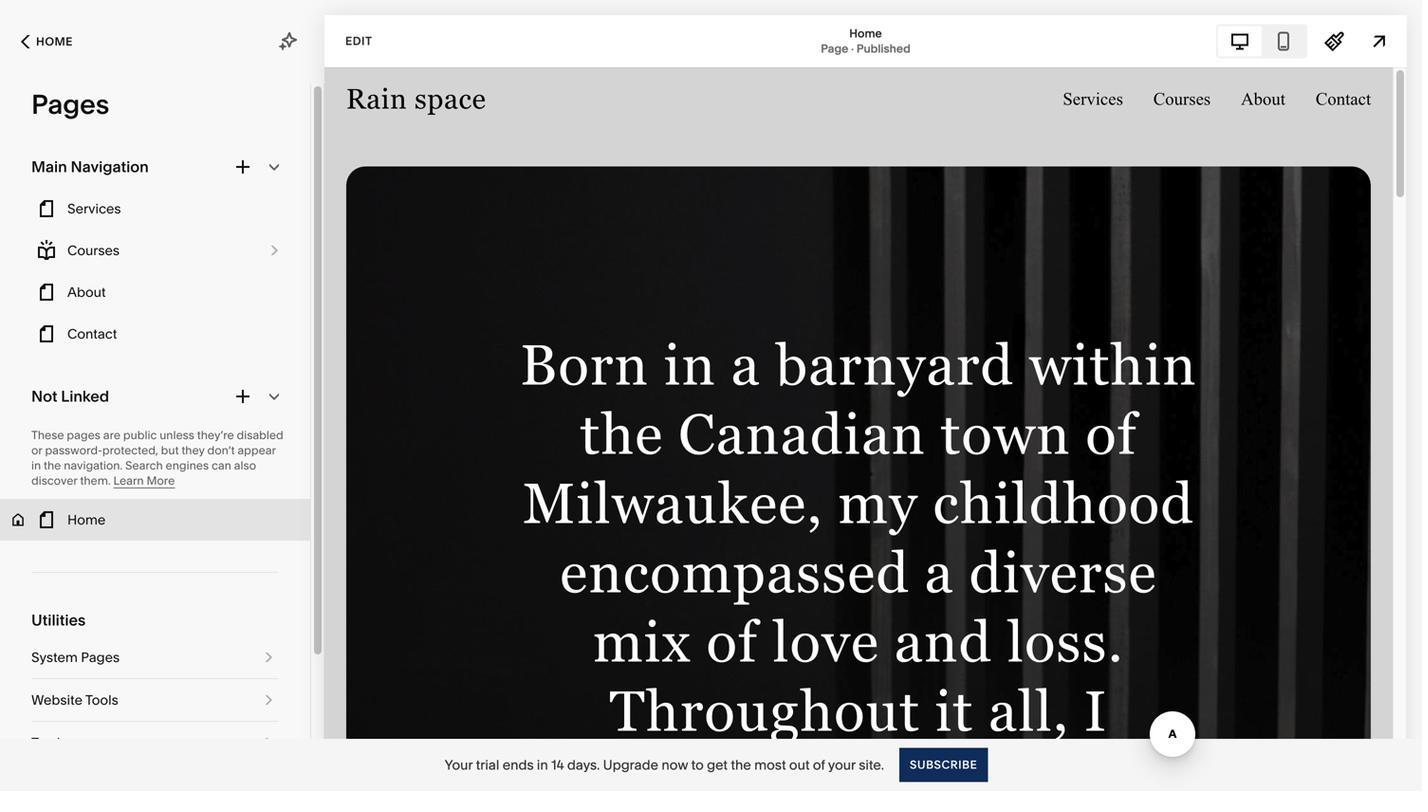 Task type: vqa. For each thing, say whether or not it's contained in the screenshot.
if
no



Task type: locate. For each thing, give the bounding box(es) containing it.
trial
[[476, 757, 499, 773]]

about
[[67, 284, 106, 300]]

they
[[182, 444, 205, 457]]

add a new page to the "not linked" navigation group image
[[232, 386, 253, 407]]

upgrade
[[603, 757, 659, 773]]

your
[[828, 757, 856, 773]]

0 vertical spatial the
[[44, 459, 61, 473]]

learn
[[113, 474, 144, 488]]

1 vertical spatial home button
[[0, 499, 310, 541]]

0 horizontal spatial in
[[31, 459, 41, 473]]

system
[[31, 650, 78, 666]]

0 vertical spatial pages
[[31, 88, 109, 121]]

edit
[[345, 34, 372, 48]]

utilities
[[31, 611, 86, 630]]

services button
[[0, 188, 310, 230]]

not linked
[[31, 387, 109, 406]]

but
[[161, 444, 179, 457]]

your
[[445, 757, 473, 773]]

website tools button
[[31, 679, 279, 721]]

0 vertical spatial in
[[31, 459, 41, 473]]

pages
[[31, 88, 109, 121], [81, 650, 120, 666]]

tab list
[[1218, 26, 1306, 56]]

disabled
[[237, 428, 283, 442]]

contact button
[[0, 313, 310, 355]]

password-
[[45, 444, 102, 457]]

in
[[31, 459, 41, 473], [537, 757, 548, 773]]

days.
[[567, 757, 600, 773]]

14
[[551, 757, 564, 773]]

the
[[44, 459, 61, 473], [731, 757, 751, 773]]

are
[[103, 428, 121, 442]]

0 vertical spatial home button
[[0, 21, 94, 63]]

2 home button from the top
[[0, 499, 310, 541]]

the up discover on the left of the page
[[44, 459, 61, 473]]

out
[[789, 757, 810, 773]]

1 vertical spatial pages
[[81, 650, 120, 666]]

published
[[857, 42, 911, 56]]

learn more link
[[113, 474, 175, 489]]

of
[[813, 757, 825, 773]]

most
[[755, 757, 786, 773]]

1 vertical spatial in
[[537, 757, 548, 773]]

the right get
[[731, 757, 751, 773]]

home inside home page · published
[[850, 27, 882, 40]]

the inside these pages are public unless they're disabled or password-protected, but they don't appear in the navigation. search engines can also discover them.
[[44, 459, 61, 473]]

0 horizontal spatial the
[[44, 459, 61, 473]]

1 home button from the top
[[0, 21, 94, 63]]

ends
[[503, 757, 534, 773]]

website
[[31, 692, 83, 708]]

website tools
[[31, 692, 118, 708]]

subscribe
[[910, 758, 978, 772]]

in left 14
[[537, 757, 548, 773]]

more
[[147, 474, 175, 488]]

tools
[[85, 692, 118, 708]]

not
[[31, 387, 57, 406]]

home
[[850, 27, 882, 40], [36, 35, 73, 48], [67, 512, 106, 528]]

courses button
[[0, 230, 310, 271]]

trash
[[31, 735, 65, 751]]

pages up main navigation
[[31, 88, 109, 121]]

home button
[[0, 21, 94, 63], [0, 499, 310, 541]]

1 vertical spatial the
[[731, 757, 751, 773]]

courses
[[67, 242, 120, 259]]

trash button
[[31, 722, 279, 764]]

them.
[[80, 474, 111, 488]]

pages up tools
[[81, 650, 120, 666]]

in down or
[[31, 459, 41, 473]]

contact
[[67, 326, 117, 342]]

in inside these pages are public unless they're disabled or password-protected, but they don't appear in the navigation. search engines can also discover them.
[[31, 459, 41, 473]]

also
[[234, 459, 256, 473]]

discover
[[31, 474, 77, 488]]



Task type: describe. For each thing, give the bounding box(es) containing it.
protected,
[[102, 444, 158, 457]]

now
[[662, 757, 688, 773]]

subscribe button
[[900, 748, 988, 782]]

navigation.
[[64, 459, 123, 473]]

·
[[851, 42, 854, 56]]

they're
[[197, 428, 234, 442]]

main navigation
[[31, 158, 149, 176]]

pages
[[67, 428, 101, 442]]

to
[[691, 757, 704, 773]]

services
[[67, 201, 121, 217]]

or
[[31, 444, 42, 457]]

these
[[31, 428, 64, 442]]

1 horizontal spatial the
[[731, 757, 751, 773]]

appear
[[238, 444, 276, 457]]

pages inside button
[[81, 650, 120, 666]]

public
[[123, 428, 157, 442]]

search
[[125, 459, 163, 473]]

linked
[[61, 387, 109, 406]]

learn more
[[113, 474, 175, 488]]

unless
[[160, 428, 194, 442]]

add a new page to the "main navigation" group image
[[232, 157, 253, 177]]

system pages button
[[31, 637, 279, 679]]

navigation
[[71, 158, 149, 176]]

can
[[212, 459, 231, 473]]

home page · published
[[821, 27, 911, 56]]

main
[[31, 158, 67, 176]]

about button
[[0, 271, 310, 313]]

engines
[[166, 459, 209, 473]]

your trial ends in 14 days. upgrade now to get the most out of your site.
[[445, 757, 884, 773]]

1 horizontal spatial in
[[537, 757, 548, 773]]

don't
[[207, 444, 235, 457]]

system pages
[[31, 650, 120, 666]]

get
[[707, 757, 728, 773]]

these pages are public unless they're disabled or password-protected, but they don't appear in the navigation. search engines can also discover them.
[[31, 428, 283, 488]]

page
[[821, 42, 849, 56]]

site.
[[859, 757, 884, 773]]

edit button
[[333, 24, 385, 59]]



